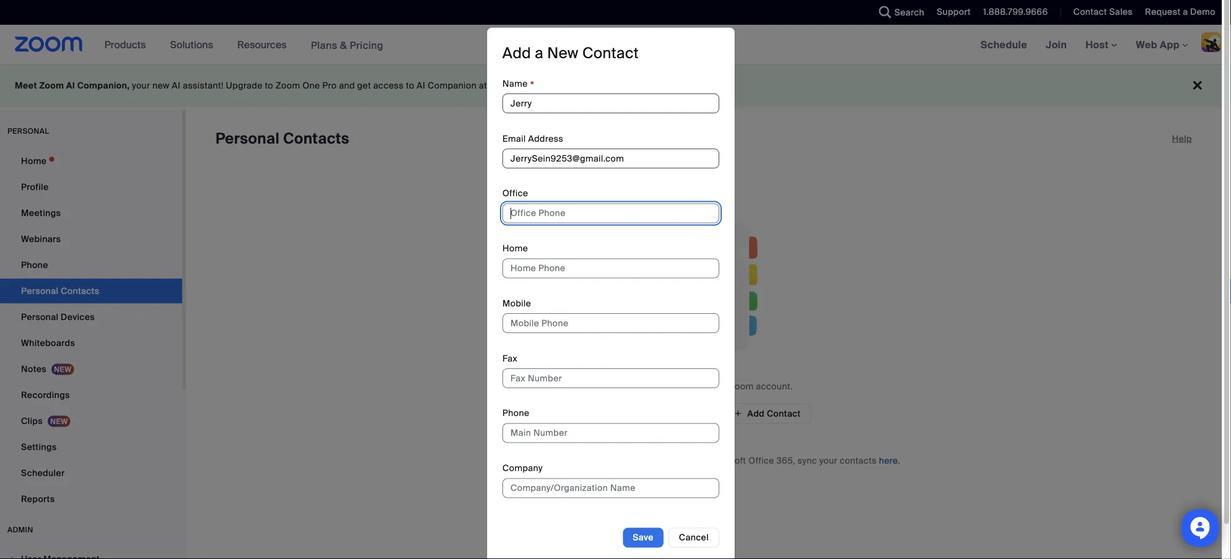 Task type: locate. For each thing, give the bounding box(es) containing it.
contact up meet zoom ai companion, footer
[[583, 44, 639, 63]]

add inside dialog
[[503, 44, 531, 63]]

add a new contact dialog
[[487, 28, 735, 560]]

assistant!
[[183, 80, 224, 91]]

sales
[[1110, 6, 1133, 18]]

0 horizontal spatial microsoft
[[599, 455, 639, 467]]

1 vertical spatial your
[[709, 381, 727, 392]]

microsoft
[[599, 455, 639, 467], [706, 455, 747, 467]]

zoom logo image
[[15, 37, 83, 52]]

Email Address text field
[[503, 149, 720, 169]]

0 horizontal spatial to
[[265, 80, 273, 91]]

1 horizontal spatial and
[[688, 455, 704, 467]]

home up mobile
[[503, 243, 528, 255]]

1 vertical spatial phone
[[503, 408, 530, 420]]

a inside dialog
[[535, 44, 544, 63]]

1 horizontal spatial home
[[503, 243, 528, 255]]

your for companion,
[[132, 80, 150, 91]]

devices
[[61, 311, 95, 323]]

phone down webinars
[[21, 259, 48, 271]]

1 horizontal spatial office
[[749, 455, 775, 467]]

personal menu menu
[[0, 149, 182, 513]]

0 vertical spatial your
[[132, 80, 150, 91]]

ai
[[66, 80, 75, 91], [172, 80, 181, 91], [417, 80, 426, 91]]

clips
[[21, 416, 43, 427]]

0 horizontal spatial personal
[[21, 311, 58, 323]]

0 horizontal spatial your
[[132, 80, 150, 91]]

plans
[[311, 39, 338, 52]]

office down email
[[503, 188, 528, 200]]

1 horizontal spatial phone
[[503, 408, 530, 420]]

to right the added
[[698, 381, 707, 392]]

phone inside phone link
[[21, 259, 48, 271]]

0 vertical spatial a
[[1183, 6, 1189, 18]]

office
[[503, 188, 528, 200], [749, 455, 775, 467]]

name
[[503, 78, 528, 90]]

1.888.799.9666
[[984, 6, 1048, 18]]

add contact button
[[724, 404, 812, 424]]

microsoft down add image
[[706, 455, 747, 467]]

1.888.799.9666 button
[[974, 0, 1052, 25], [984, 6, 1048, 18]]

1 horizontal spatial microsoft
[[706, 455, 747, 467]]

contact left sales at the right top
[[1074, 6, 1108, 18]]

reports link
[[0, 487, 182, 512]]

contact sales link
[[1065, 0, 1136, 25], [1074, 6, 1133, 18]]

zoom left the one
[[276, 80, 300, 91]]

Company text field
[[503, 479, 720, 499]]

0 horizontal spatial phone
[[21, 259, 48, 271]]

zoom up add image
[[729, 381, 754, 392]]

add contact
[[748, 408, 801, 420]]

and
[[339, 80, 355, 91], [688, 455, 704, 467]]

0 vertical spatial home
[[21, 155, 47, 167]]

0 vertical spatial contacts
[[630, 381, 667, 392]]

a left demo on the right top
[[1183, 6, 1189, 18]]

microsoft down phone text field
[[599, 455, 639, 467]]

ai left companion
[[417, 80, 426, 91]]

phone inside add a new contact dialog
[[503, 408, 530, 420]]

zoom
[[39, 80, 64, 91], [276, 80, 300, 91], [729, 381, 754, 392]]

plans & pricing link
[[311, 39, 384, 52], [311, 39, 384, 52]]

home inside personal menu menu
[[21, 155, 47, 167]]

account.
[[756, 381, 793, 392]]

no contacts added to your zoom account.
[[615, 381, 793, 392]]

add right add image
[[748, 408, 765, 420]]

0 vertical spatial office
[[503, 188, 528, 200]]

First and Last Name text field
[[503, 94, 720, 114]]

clips link
[[0, 409, 182, 434]]

0 horizontal spatial ai
[[66, 80, 75, 91]]

2 microsoft from the left
[[706, 455, 747, 467]]

1 horizontal spatial add
[[748, 408, 765, 420]]

Mobile text field
[[503, 314, 720, 334]]

whiteboards
[[21, 338, 75, 349]]

a for request
[[1183, 6, 1189, 18]]

3 ai from the left
[[417, 80, 426, 91]]

0 horizontal spatial home
[[21, 155, 47, 167]]

personal inside menu
[[21, 311, 58, 323]]

Office Phone text field
[[503, 204, 720, 224]]

1 vertical spatial home
[[503, 243, 528, 255]]

banner
[[0, 25, 1232, 65]]

sync
[[798, 455, 817, 467]]

contact down "account."
[[767, 408, 801, 420]]

2 horizontal spatial to
[[698, 381, 707, 392]]

ai left companion,
[[66, 80, 75, 91]]

a
[[1183, 6, 1189, 18], [535, 44, 544, 63]]

0 vertical spatial contact
[[1074, 6, 1108, 18]]

home up 'profile'
[[21, 155, 47, 167]]

contact sales
[[1074, 6, 1133, 18]]

to
[[265, 80, 273, 91], [406, 80, 415, 91], [698, 381, 707, 392]]

1 vertical spatial and
[[688, 455, 704, 467]]

1 horizontal spatial ai
[[172, 80, 181, 91]]

phone up for
[[503, 408, 530, 420]]

personal
[[216, 129, 280, 148], [21, 311, 58, 323]]

0 horizontal spatial and
[[339, 80, 355, 91]]

1 vertical spatial a
[[535, 44, 544, 63]]

scheduler link
[[0, 461, 182, 486]]

personal
[[7, 126, 49, 136]]

ai right "new"
[[172, 80, 181, 91]]

your left "new"
[[132, 80, 150, 91]]

0 vertical spatial personal
[[216, 129, 280, 148]]

access
[[374, 80, 404, 91]]

no
[[615, 381, 627, 392]]

to right "access"
[[406, 80, 415, 91]]

1 vertical spatial contact
[[583, 44, 639, 63]]

&
[[340, 39, 347, 52]]

personal contacts
[[216, 129, 350, 148]]

zoom right meet
[[39, 80, 64, 91]]

2 vertical spatial contact
[[767, 408, 801, 420]]

0 vertical spatial and
[[339, 80, 355, 91]]

banner containing schedule
[[0, 25, 1232, 65]]

meetings navigation
[[972, 25, 1232, 65]]

personal up whiteboards
[[21, 311, 58, 323]]

your inside meet zoom ai companion, footer
[[132, 80, 150, 91]]

a left new
[[535, 44, 544, 63]]

1 vertical spatial personal
[[21, 311, 58, 323]]

contacts
[[283, 129, 350, 148]]

and left get
[[339, 80, 355, 91]]

0 vertical spatial phone
[[21, 259, 48, 271]]

support link
[[928, 0, 974, 25], [937, 6, 971, 18]]

webinars link
[[0, 227, 182, 252]]

0 horizontal spatial a
[[535, 44, 544, 63]]

1 horizontal spatial personal
[[216, 129, 280, 148]]

personal for personal contacts
[[216, 129, 280, 148]]

contact inside add a new contact dialog
[[583, 44, 639, 63]]

plans & pricing
[[311, 39, 384, 52]]

1 horizontal spatial your
[[709, 381, 727, 392]]

add inside 'button'
[[748, 408, 765, 420]]

and right exchange,
[[688, 455, 704, 467]]

phone
[[21, 259, 48, 271], [503, 408, 530, 420]]

2 horizontal spatial ai
[[417, 80, 426, 91]]

1 microsoft from the left
[[599, 455, 639, 467]]

add
[[503, 44, 531, 63], [748, 408, 765, 420]]

2 ai from the left
[[172, 80, 181, 91]]

home link
[[0, 149, 182, 174]]

settings link
[[0, 435, 182, 460]]

added
[[669, 381, 696, 392]]

your
[[132, 80, 150, 91], [709, 381, 727, 392], [820, 455, 838, 467]]

request a demo link
[[1136, 0, 1232, 25], [1146, 6, 1216, 18]]

google
[[524, 455, 555, 467]]

Fax text field
[[503, 369, 720, 389]]

1 horizontal spatial contact
[[767, 408, 801, 420]]

to right upgrade
[[265, 80, 273, 91]]

company
[[503, 463, 543, 475]]

fax
[[503, 353, 518, 365]]

admin
[[7, 526, 33, 535]]

0 vertical spatial add
[[503, 44, 531, 63]]

0 horizontal spatial contact
[[583, 44, 639, 63]]

0 horizontal spatial add
[[503, 44, 531, 63]]

1 vertical spatial contacts
[[840, 455, 877, 467]]

0 horizontal spatial office
[[503, 188, 528, 200]]

2 horizontal spatial contact
[[1074, 6, 1108, 18]]

add a new contact
[[503, 44, 639, 63]]

contacts left here link
[[840, 455, 877, 467]]

contacts right no
[[630, 381, 667, 392]]

cancel button
[[669, 529, 720, 548]]

1 horizontal spatial a
[[1183, 6, 1189, 18]]

home
[[21, 155, 47, 167], [503, 243, 528, 255]]

your right sync
[[820, 455, 838, 467]]

calendar,
[[557, 455, 597, 467]]

add for add a new contact
[[503, 44, 531, 63]]

settings
[[21, 442, 57, 453]]

mobile
[[503, 298, 531, 310]]

product information navigation
[[95, 25, 393, 65]]

*
[[530, 79, 535, 93]]

cost.
[[547, 80, 568, 91]]

personal down upgrade
[[216, 129, 280, 148]]

your right the added
[[709, 381, 727, 392]]

contact
[[1074, 6, 1108, 18], [583, 44, 639, 63], [767, 408, 801, 420]]

add image
[[734, 408, 743, 420]]

1 vertical spatial office
[[749, 455, 775, 467]]

1 vertical spatial add
[[748, 408, 765, 420]]

office left '365,'
[[749, 455, 775, 467]]

reports
[[21, 494, 55, 505]]

2 vertical spatial your
[[820, 455, 838, 467]]

add up "name"
[[503, 44, 531, 63]]



Task type: vqa. For each thing, say whether or not it's contained in the screenshot.
first and last name TEXT BOX
yes



Task type: describe. For each thing, give the bounding box(es) containing it.
meet
[[15, 80, 37, 91]]

1 horizontal spatial contacts
[[840, 455, 877, 467]]

meet zoom ai companion, your new ai assistant! upgrade to zoom one pro and get access to ai companion at no additional cost.
[[15, 80, 570, 91]]

email address
[[503, 133, 564, 145]]

companion
[[428, 80, 477, 91]]

0 horizontal spatial contacts
[[630, 381, 667, 392]]

help link
[[1173, 129, 1193, 149]]

add for add contact
[[748, 408, 765, 420]]

here
[[879, 455, 898, 467]]

contact inside add contact 'button'
[[767, 408, 801, 420]]

personal for personal devices
[[21, 311, 58, 323]]

pricing
[[350, 39, 384, 52]]

recordings
[[21, 390, 70, 401]]

and inside meet zoom ai companion, footer
[[339, 80, 355, 91]]

companion,
[[77, 80, 130, 91]]

recordings link
[[0, 383, 182, 408]]

demo
[[1191, 6, 1216, 18]]

meet zoom ai companion, footer
[[0, 64, 1222, 107]]

name *
[[503, 78, 535, 93]]

save button
[[623, 529, 664, 548]]

meetings
[[21, 207, 61, 219]]

help
[[1173, 133, 1193, 144]]

notes link
[[0, 357, 182, 382]]

phone link
[[0, 253, 182, 278]]

office inside add a new contact dialog
[[503, 188, 528, 200]]

for google calendar, microsoft exchange, and microsoft office 365, sync your contacts here .
[[507, 455, 901, 467]]

no
[[490, 80, 500, 91]]

whiteboards link
[[0, 331, 182, 356]]

2 horizontal spatial your
[[820, 455, 838, 467]]

get
[[357, 80, 371, 91]]

request
[[1146, 6, 1181, 18]]

cancel
[[679, 533, 709, 544]]

365,
[[777, 455, 796, 467]]

1 horizontal spatial to
[[406, 80, 415, 91]]

exchange,
[[642, 455, 686, 467]]

0 horizontal spatial zoom
[[39, 80, 64, 91]]

contact sales link up meetings navigation
[[1074, 6, 1133, 18]]

new
[[548, 44, 579, 63]]

pro
[[323, 80, 337, 91]]

profile
[[21, 181, 49, 193]]

profile link
[[0, 175, 182, 200]]

notes
[[21, 364, 46, 375]]

support
[[937, 6, 971, 18]]

here link
[[879, 455, 898, 467]]

upgrade
[[226, 80, 263, 91]]

home inside add a new contact dialog
[[503, 243, 528, 255]]

contact sales link up join
[[1065, 0, 1136, 25]]

Phone text field
[[503, 424, 720, 444]]

email
[[503, 133, 526, 145]]

join
[[1046, 38, 1068, 51]]

save
[[633, 533, 654, 544]]

contact inside contact sales 'link'
[[1074, 6, 1108, 18]]

address
[[528, 133, 564, 145]]

.
[[898, 455, 901, 467]]

join link
[[1037, 25, 1077, 64]]

Home text field
[[503, 259, 720, 279]]

a for add
[[535, 44, 544, 63]]

webinars
[[21, 233, 61, 245]]

for
[[507, 455, 521, 467]]

your for to
[[709, 381, 727, 392]]

meetings link
[[0, 201, 182, 226]]

scheduler
[[21, 468, 65, 479]]

personal devices link
[[0, 305, 182, 330]]

schedule link
[[972, 25, 1037, 64]]

request a demo
[[1146, 6, 1216, 18]]

one
[[303, 80, 320, 91]]

additional
[[503, 80, 545, 91]]

at
[[479, 80, 487, 91]]

2 horizontal spatial zoom
[[729, 381, 754, 392]]

1 horizontal spatial zoom
[[276, 80, 300, 91]]

new
[[153, 80, 170, 91]]

1 ai from the left
[[66, 80, 75, 91]]

personal devices
[[21, 311, 95, 323]]

schedule
[[981, 38, 1028, 51]]



